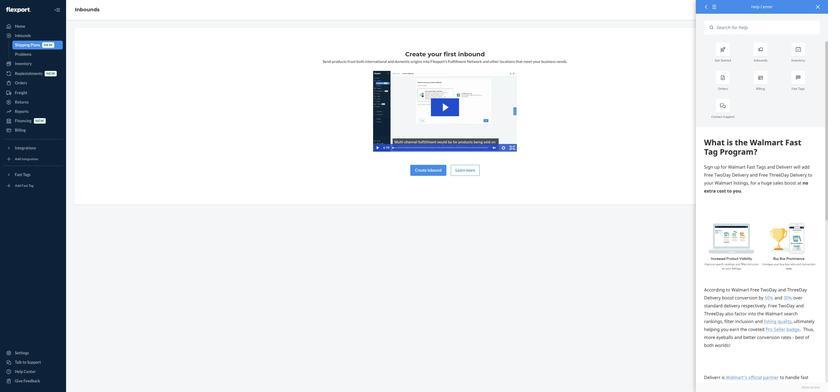 Task type: vqa. For each thing, say whether or not it's contained in the screenshot.
the Return Settings
no



Task type: locate. For each thing, give the bounding box(es) containing it.
center
[[761, 4, 773, 9], [24, 370, 36, 375]]

0 horizontal spatial inbounds
[[15, 33, 31, 38]]

2 vertical spatial fast
[[22, 184, 28, 188]]

0 vertical spatial add
[[15, 157, 21, 161]]

that
[[516, 59, 523, 64]]

0 horizontal spatial inbounds link
[[3, 31, 63, 40]]

by
[[810, 386, 813, 390]]

1 vertical spatial your
[[533, 59, 541, 64]]

contact support
[[711, 115, 735, 119]]

contact
[[711, 115, 722, 119]]

locations
[[500, 59, 515, 64]]

reports
[[15, 109, 29, 114]]

new down reports 'link'
[[35, 119, 44, 123]]

integration
[[22, 157, 38, 161]]

0 horizontal spatial billing
[[15, 128, 26, 133]]

help
[[751, 4, 760, 9], [15, 370, 23, 375]]

give
[[15, 379, 23, 384]]

0 horizontal spatial your
[[428, 51, 442, 58]]

2 add from the top
[[15, 184, 21, 188]]

support
[[723, 115, 735, 119], [27, 361, 41, 365]]

and
[[388, 59, 394, 64], [483, 59, 489, 64]]

support right the contact
[[723, 115, 735, 119]]

1 horizontal spatial your
[[533, 59, 541, 64]]

create inside "create your first inbound send products from both international and domestic origins into flexport's fulfillment network and other locations that meet your business needs."
[[405, 51, 426, 58]]

integrations button
[[3, 144, 63, 153]]

1 vertical spatial new
[[46, 72, 55, 76]]

1 horizontal spatial tags
[[798, 87, 805, 91]]

inbound left "learn"
[[428, 168, 442, 173]]

inbound up network at right top
[[458, 51, 485, 58]]

video thumbnail image
[[373, 71, 517, 152], [373, 71, 517, 152]]

your
[[428, 51, 442, 58], [533, 59, 541, 64]]

1 horizontal spatial inbounds
[[75, 7, 100, 13]]

0 vertical spatial create
[[405, 51, 426, 58]]

1 horizontal spatial and
[[483, 59, 489, 64]]

0 vertical spatial inbound
[[458, 51, 485, 58]]

freight link
[[3, 89, 63, 97]]

0 vertical spatial help center
[[751, 4, 773, 9]]

0 horizontal spatial inbound
[[428, 168, 442, 173]]

inbound
[[458, 51, 485, 58], [428, 168, 442, 173]]

2 vertical spatial inbounds
[[754, 58, 767, 63]]

0 vertical spatial your
[[428, 51, 442, 58]]

financing
[[15, 119, 32, 123]]

0 vertical spatial billing
[[756, 87, 765, 91]]

your up flexport's
[[428, 51, 442, 58]]

1 vertical spatial add
[[15, 184, 21, 188]]

tags
[[798, 87, 805, 91], [23, 173, 31, 177]]

2 vertical spatial new
[[35, 119, 44, 123]]

add integration link
[[3, 155, 63, 164]]

your right the meet
[[533, 59, 541, 64]]

0 vertical spatial new
[[44, 43, 53, 47]]

talk to support
[[15, 361, 41, 365]]

network
[[467, 59, 482, 64]]

center down the talk to support
[[24, 370, 36, 375]]

new right the plans
[[44, 43, 53, 47]]

1 add from the top
[[15, 157, 21, 161]]

1 horizontal spatial inbound
[[458, 51, 485, 58]]

origins
[[411, 59, 422, 64]]

billing
[[756, 87, 765, 91], [15, 128, 26, 133]]

add
[[15, 157, 21, 161], [15, 184, 21, 188]]

1 horizontal spatial inbounds link
[[75, 7, 100, 13]]

1 vertical spatial fast
[[15, 173, 22, 177]]

problems link
[[12, 50, 63, 59]]

freight
[[15, 91, 27, 95]]

elevio by dixa link
[[704, 386, 820, 390]]

create
[[405, 51, 426, 58], [415, 168, 427, 173]]

support down the 'settings' link
[[27, 361, 41, 365]]

1 vertical spatial tags
[[23, 173, 31, 177]]

0 horizontal spatial support
[[27, 361, 41, 365]]

0 vertical spatial tags
[[798, 87, 805, 91]]

0 horizontal spatial inventory
[[15, 61, 32, 66]]

inventory
[[791, 58, 805, 63], [15, 61, 32, 66]]

learn
[[456, 168, 465, 173]]

1 horizontal spatial support
[[723, 115, 735, 119]]

help up give
[[15, 370, 23, 375]]

new up orders link
[[46, 72, 55, 76]]

orders
[[15, 81, 27, 85], [718, 87, 728, 91]]

and left domestic
[[388, 59, 394, 64]]

home link
[[3, 22, 63, 31]]

0 vertical spatial inbounds link
[[75, 7, 100, 13]]

get started
[[715, 58, 731, 63]]

first
[[444, 51, 456, 58]]

0 horizontal spatial tags
[[23, 173, 31, 177]]

help center down to
[[15, 370, 36, 375]]

0 horizontal spatial fast tags
[[15, 173, 31, 177]]

new for shipping plans
[[44, 43, 53, 47]]

1 vertical spatial fast tags
[[15, 173, 31, 177]]

elevio
[[802, 386, 810, 390]]

inbounds
[[75, 7, 100, 13], [15, 33, 31, 38], [754, 58, 767, 63]]

0 horizontal spatial help center
[[15, 370, 36, 375]]

needs.
[[557, 59, 567, 64]]

create for inbound
[[415, 168, 427, 173]]

0 vertical spatial help
[[751, 4, 760, 9]]

1 vertical spatial orders
[[718, 87, 728, 91]]

orders link
[[3, 79, 63, 88]]

1 vertical spatial center
[[24, 370, 36, 375]]

0 horizontal spatial orders
[[15, 81, 27, 85]]

inventory link
[[3, 59, 63, 68]]

new
[[44, 43, 53, 47], [46, 72, 55, 76], [35, 119, 44, 123]]

0 horizontal spatial and
[[388, 59, 394, 64]]

1 vertical spatial help
[[15, 370, 23, 375]]

0 vertical spatial support
[[723, 115, 735, 119]]

add fast tag link
[[3, 182, 63, 191]]

from
[[348, 59, 356, 64]]

reports link
[[3, 107, 63, 116]]

settings
[[15, 351, 29, 356]]

plans
[[31, 43, 40, 47]]

add left tag
[[15, 184, 21, 188]]

tag
[[29, 184, 34, 188]]

inventory inside "link"
[[15, 61, 32, 66]]

fast inside dropdown button
[[15, 173, 22, 177]]

create inside button
[[415, 168, 427, 173]]

send
[[323, 59, 331, 64]]

and left the other
[[483, 59, 489, 64]]

help center up search search field
[[751, 4, 773, 9]]

inbound inside "create your first inbound send products from both international and domestic origins into flexport's fulfillment network and other locations that meet your business needs."
[[458, 51, 485, 58]]

1 horizontal spatial help center
[[751, 4, 773, 9]]

1 horizontal spatial center
[[761, 4, 773, 9]]

home
[[15, 24, 25, 29]]

fast
[[792, 87, 797, 91], [15, 173, 22, 177], [22, 184, 28, 188]]

1 horizontal spatial help
[[751, 4, 760, 9]]

help up search search field
[[751, 4, 760, 9]]

help center
[[751, 4, 773, 9], [15, 370, 36, 375]]

center up search search field
[[761, 4, 773, 9]]

fast tags
[[792, 87, 805, 91], [15, 173, 31, 177]]

1 vertical spatial help center
[[15, 370, 36, 375]]

more
[[466, 168, 475, 173]]

add left integration
[[15, 157, 21, 161]]

domestic
[[395, 59, 410, 64]]

1 vertical spatial inbound
[[428, 168, 442, 173]]

1 vertical spatial create
[[415, 168, 427, 173]]

0 vertical spatial fast tags
[[792, 87, 805, 91]]

inbounds link
[[75, 7, 100, 13], [3, 31, 63, 40]]

1 vertical spatial support
[[27, 361, 41, 365]]



Task type: describe. For each thing, give the bounding box(es) containing it.
0 vertical spatial orders
[[15, 81, 27, 85]]

to
[[23, 361, 26, 365]]

2 horizontal spatial inbounds
[[754, 58, 767, 63]]

replenishments
[[15, 71, 43, 76]]

inbound inside button
[[428, 168, 442, 173]]

into
[[423, 59, 430, 64]]

international
[[365, 59, 387, 64]]

new for replenishments
[[46, 72, 55, 76]]

tags inside the fast tags dropdown button
[[23, 173, 31, 177]]

talk
[[15, 361, 22, 365]]

give feedback button
[[3, 378, 63, 386]]

create your first inbound send products from both international and domestic origins into flexport's fulfillment network and other locations that meet your business needs.
[[323, 51, 567, 64]]

add for add fast tag
[[15, 184, 21, 188]]

1 and from the left
[[388, 59, 394, 64]]

flexport logo image
[[6, 7, 31, 13]]

get
[[715, 58, 720, 63]]

problems
[[15, 52, 31, 57]]

1 horizontal spatial inventory
[[791, 58, 805, 63]]

support inside button
[[27, 361, 41, 365]]

1 vertical spatial inbounds link
[[3, 31, 63, 40]]

products
[[332, 59, 347, 64]]

0 horizontal spatial center
[[24, 370, 36, 375]]

create for your
[[405, 51, 426, 58]]

talk to support button
[[3, 359, 63, 368]]

0 vertical spatial center
[[761, 4, 773, 9]]

1 vertical spatial billing
[[15, 128, 26, 133]]

1 horizontal spatial orders
[[718, 87, 728, 91]]

close navigation image
[[54, 7, 61, 13]]

2 and from the left
[[483, 59, 489, 64]]

shipping
[[15, 43, 30, 47]]

learn more button
[[451, 165, 480, 176]]

fast tags inside dropdown button
[[15, 173, 31, 177]]

business
[[541, 59, 556, 64]]

create inbound
[[415, 168, 442, 173]]

1 vertical spatial inbounds
[[15, 33, 31, 38]]

give feedback
[[15, 379, 40, 384]]

billing link
[[3, 126, 63, 135]]

1 horizontal spatial billing
[[756, 87, 765, 91]]

settings link
[[3, 349, 63, 358]]

dixa
[[814, 386, 820, 390]]

shipping plans
[[15, 43, 40, 47]]

Search search field
[[714, 21, 820, 35]]

help center link
[[3, 368, 63, 377]]

help center inside 'help center' link
[[15, 370, 36, 375]]

create inbound button
[[410, 165, 446, 176]]

returns link
[[3, 98, 63, 107]]

add for add integration
[[15, 157, 21, 161]]

other
[[490, 59, 499, 64]]

fulfillment
[[448, 59, 466, 64]]

0 vertical spatial fast
[[792, 87, 797, 91]]

integrations
[[15, 146, 36, 151]]

elevio by dixa
[[802, 386, 820, 390]]

started
[[721, 58, 731, 63]]

fast tags button
[[3, 171, 63, 180]]

add fast tag
[[15, 184, 34, 188]]

flexport's
[[431, 59, 447, 64]]

meet
[[523, 59, 532, 64]]

feedback
[[23, 379, 40, 384]]

learn more
[[456, 168, 475, 173]]

add integration
[[15, 157, 38, 161]]

new for financing
[[35, 119, 44, 123]]

0 vertical spatial inbounds
[[75, 7, 100, 13]]

1 horizontal spatial fast tags
[[792, 87, 805, 91]]

both
[[356, 59, 364, 64]]

returns
[[15, 100, 29, 105]]

video element
[[373, 71, 517, 152]]

0 horizontal spatial help
[[15, 370, 23, 375]]



